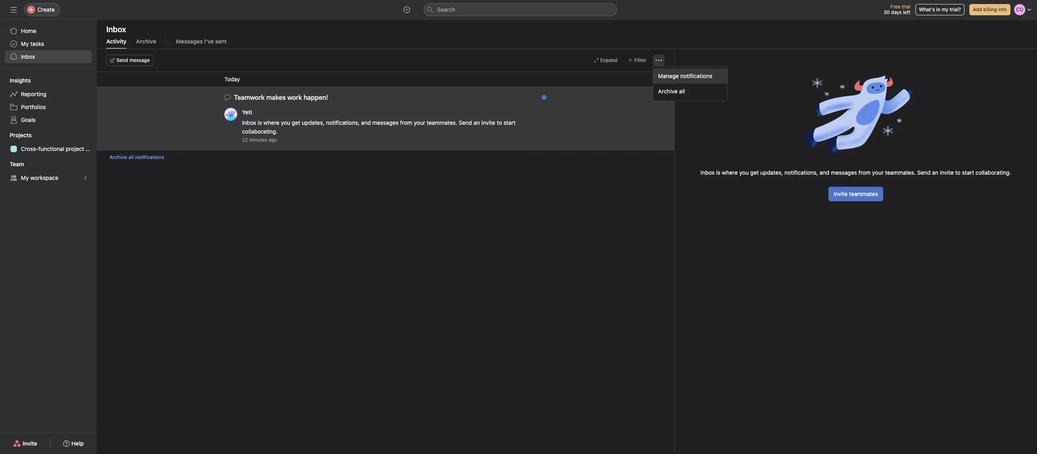 Task type: describe. For each thing, give the bounding box(es) containing it.
notifications inside menu item
[[681, 73, 713, 79]]

cross-functional project plan
[[21, 146, 97, 152]]

i've
[[204, 38, 214, 45]]

inbox inside yeti inbox is where you get updates, notifications, and messages from your teammates. send an invite to start collaborating. 22 minutes ago
[[242, 119, 256, 126]]

1 vertical spatial an
[[933, 169, 939, 176]]

trial
[[903, 4, 911, 10]]

minutes
[[249, 137, 268, 143]]

messages i've sent
[[176, 38, 227, 45]]

free trial 30 days left
[[884, 4, 911, 15]]

archive all notifications
[[110, 154, 164, 160]]

archive for archive all notifications
[[110, 154, 127, 160]]

today
[[225, 76, 240, 83]]

send message button
[[106, 55, 153, 66]]

my for my workspace
[[21, 175, 29, 181]]

manage notifications menu item
[[654, 69, 728, 84]]

hide sidebar image
[[10, 6, 17, 13]]

archive for archive all
[[659, 88, 678, 95]]

teams element
[[0, 157, 97, 186]]

1 vertical spatial your
[[873, 169, 884, 176]]

functional
[[38, 146, 64, 152]]

free
[[891, 4, 901, 10]]

plan
[[86, 146, 97, 152]]

inbox is where you get updates, notifications, and messages from your teammates. send an invite to start collaborating.
[[701, 169, 1012, 176]]

and inside yeti inbox is where you get updates, notifications, and messages from your teammates. send an invite to start collaborating. 22 minutes ago
[[361, 119, 371, 126]]

30
[[884, 9, 890, 15]]

22
[[242, 137, 248, 143]]

collaborating. inside yeti inbox is where you get updates, notifications, and messages from your teammates. send an invite to start collaborating. 22 minutes ago
[[242, 128, 278, 135]]

invite teammates
[[834, 191, 879, 198]]

an inside yeti inbox is where you get updates, notifications, and messages from your teammates. send an invite to start collaborating. 22 minutes ago
[[474, 119, 480, 126]]

projects button
[[0, 131, 32, 139]]

what's
[[920, 6, 936, 12]]

1 horizontal spatial invite
[[941, 169, 955, 176]]

team button
[[0, 160, 24, 168]]

yeti
[[242, 109, 252, 116]]

start inside yeti inbox is where you get updates, notifications, and messages from your teammates. send an invite to start collaborating. 22 minutes ago
[[504, 119, 516, 126]]

all for archive all
[[680, 88, 685, 95]]

portfolios
[[21, 104, 46, 110]]

message
[[129, 57, 150, 63]]

invite button
[[8, 437, 42, 451]]

1 horizontal spatial from
[[859, 169, 871, 176]]

1 vertical spatial and
[[820, 169, 830, 176]]

invite for invite
[[23, 441, 37, 447]]

send message
[[116, 57, 150, 63]]

reporting
[[21, 91, 46, 98]]

activity
[[106, 38, 127, 45]]

1 horizontal spatial to
[[956, 169, 961, 176]]

more actions image
[[656, 57, 663, 64]]

my workspace
[[21, 175, 58, 181]]

project
[[66, 146, 84, 152]]

search list box
[[424, 3, 617, 16]]

my
[[942, 6, 949, 12]]

goals link
[[5, 114, 92, 127]]

messages
[[176, 38, 203, 45]]

messages i've sent link
[[176, 38, 227, 49]]

team
[[10, 161, 24, 168]]

invite teammates button
[[829, 187, 884, 202]]

my tasks link
[[5, 37, 92, 50]]

left
[[904, 9, 911, 15]]

insights
[[10, 77, 31, 84]]

manage
[[659, 73, 679, 79]]

updates, inside yeti inbox is where you get updates, notifications, and messages from your teammates. send an invite to start collaborating. 22 minutes ago
[[302, 119, 325, 126]]

add billing info
[[974, 6, 1008, 12]]

1 horizontal spatial is
[[717, 169, 721, 176]]



Task type: locate. For each thing, give the bounding box(es) containing it.
add billing info button
[[970, 4, 1011, 15]]

0 vertical spatial invite
[[834, 191, 848, 198]]

notifications
[[681, 73, 713, 79], [135, 154, 164, 160]]

0 horizontal spatial is
[[258, 119, 262, 126]]

0 horizontal spatial updates,
[[302, 119, 325, 126]]

1 vertical spatial all
[[129, 154, 134, 160]]

search
[[438, 6, 456, 13]]

insights element
[[0, 73, 97, 128]]

0 vertical spatial notifications
[[681, 73, 713, 79]]

1 horizontal spatial updates,
[[761, 169, 784, 176]]

0 vertical spatial archive
[[136, 38, 156, 45]]

yeti inbox is where you get updates, notifications, and messages from your teammates. send an invite to start collaborating. 22 minutes ago
[[242, 109, 518, 143]]

1 horizontal spatial archive
[[136, 38, 156, 45]]

invite for invite teammates
[[834, 191, 848, 198]]

1 my from the top
[[21, 40, 29, 47]]

create button
[[24, 3, 60, 16]]

1 vertical spatial you
[[740, 169, 749, 176]]

info
[[999, 6, 1008, 12]]

reporting link
[[5, 88, 92, 101]]

1 vertical spatial is
[[717, 169, 721, 176]]

0 vertical spatial an
[[474, 119, 480, 126]]

0 vertical spatial start
[[504, 119, 516, 126]]

0 horizontal spatial notifications
[[135, 154, 164, 160]]

2 vertical spatial archive
[[110, 154, 127, 160]]

0 horizontal spatial invite
[[23, 441, 37, 447]]

manage notifications
[[659, 73, 713, 79]]

1 vertical spatial send
[[459, 119, 472, 126]]

get inside yeti inbox is where you get updates, notifications, and messages from your teammates. send an invite to start collaborating. 22 minutes ago
[[292, 119, 301, 126]]

1 horizontal spatial get
[[751, 169, 759, 176]]

send inside button
[[116, 57, 128, 63]]

ago
[[269, 137, 277, 143]]

inbox link
[[5, 50, 92, 63]]

1 horizontal spatial notifications
[[681, 73, 713, 79]]

all inside button
[[129, 154, 134, 160]]

archive inside button
[[110, 154, 127, 160]]

invite
[[834, 191, 848, 198], [23, 441, 37, 447]]

0 vertical spatial your
[[414, 119, 426, 126]]

collaborating.
[[242, 128, 278, 135], [976, 169, 1012, 176]]

send
[[116, 57, 128, 63], [459, 119, 472, 126], [918, 169, 931, 176]]

home link
[[5, 25, 92, 37]]

1 vertical spatial notifications
[[135, 154, 164, 160]]

send inside yeti inbox is where you get updates, notifications, and messages from your teammates. send an invite to start collaborating. 22 minutes ago
[[459, 119, 472, 126]]

history image
[[404, 6, 410, 13]]

invite inside yeti inbox is where you get updates, notifications, and messages from your teammates. send an invite to start collaborating. 22 minutes ago
[[482, 119, 496, 126]]

1 vertical spatial to
[[956, 169, 961, 176]]

0 vertical spatial from
[[400, 119, 413, 126]]

portfolios link
[[5, 101, 92, 114]]

1 horizontal spatial send
[[459, 119, 472, 126]]

teamwork
[[234, 94, 265, 101]]

global element
[[0, 20, 97, 68]]

0 vertical spatial collaborating.
[[242, 128, 278, 135]]

and up archive all notifications button
[[361, 119, 371, 126]]

1 horizontal spatial and
[[820, 169, 830, 176]]

my inside "link"
[[21, 175, 29, 181]]

teamwork makes work happen!
[[234, 94, 328, 101]]

0 vertical spatial to
[[497, 119, 502, 126]]

0 horizontal spatial send
[[116, 57, 128, 63]]

1 horizontal spatial messages
[[832, 169, 858, 176]]

1 vertical spatial my
[[21, 175, 29, 181]]

your inside yeti inbox is where you get updates, notifications, and messages from your teammates. send an invite to start collaborating. 22 minutes ago
[[414, 119, 426, 126]]

messages inside yeti inbox is where you get updates, notifications, and messages from your teammates. send an invite to start collaborating. 22 minutes ago
[[373, 119, 399, 126]]

0 vertical spatial and
[[361, 119, 371, 126]]

my for my tasks
[[21, 40, 29, 47]]

0 vertical spatial send
[[116, 57, 128, 63]]

2 my from the top
[[21, 175, 29, 181]]

0 vertical spatial is
[[258, 119, 262, 126]]

cross-
[[21, 146, 38, 152]]

0 horizontal spatial invite
[[482, 119, 496, 126]]

search button
[[424, 3, 617, 16]]

to inside yeti inbox is where you get updates, notifications, and messages from your teammates. send an invite to start collaborating. 22 minutes ago
[[497, 119, 502, 126]]

archive for archive
[[136, 38, 156, 45]]

messages up archive all notifications button
[[373, 119, 399, 126]]

tasks
[[30, 40, 44, 47]]

1 vertical spatial invite
[[23, 441, 37, 447]]

0 horizontal spatial you
[[281, 119, 290, 126]]

goals
[[21, 116, 36, 123]]

0 horizontal spatial get
[[292, 119, 301, 126]]

0 vertical spatial updates,
[[302, 119, 325, 126]]

projects element
[[0, 128, 97, 157]]

your
[[414, 119, 426, 126], [873, 169, 884, 176]]

0 vertical spatial where
[[264, 119, 280, 126]]

0 vertical spatial messages
[[373, 119, 399, 126]]

archive
[[136, 38, 156, 45], [659, 88, 678, 95], [110, 154, 127, 160]]

you
[[281, 119, 290, 126], [740, 169, 749, 176]]

help
[[71, 441, 84, 447]]

my inside "global" element
[[21, 40, 29, 47]]

from
[[400, 119, 413, 126], [859, 169, 871, 176]]

1 horizontal spatial notifications,
[[785, 169, 819, 176]]

1 vertical spatial collaborating.
[[976, 169, 1012, 176]]

0 horizontal spatial to
[[497, 119, 502, 126]]

messages
[[373, 119, 399, 126], [832, 169, 858, 176]]

archive notification image
[[538, 96, 545, 103]]

0 horizontal spatial start
[[504, 119, 516, 126]]

0 horizontal spatial your
[[414, 119, 426, 126]]

filter
[[635, 57, 647, 63]]

and
[[361, 119, 371, 126], [820, 169, 830, 176]]

1 vertical spatial updates,
[[761, 169, 784, 176]]

teammates
[[850, 191, 879, 198]]

teammates. inside yeti inbox is where you get updates, notifications, and messages from your teammates. send an invite to start collaborating. 22 minutes ago
[[427, 119, 458, 126]]

invite inside "button"
[[23, 441, 37, 447]]

1 horizontal spatial teammates.
[[886, 169, 916, 176]]

my tasks
[[21, 40, 44, 47]]

help button
[[58, 437, 89, 451]]

0 vertical spatial my
[[21, 40, 29, 47]]

1 horizontal spatial where
[[723, 169, 738, 176]]

my left tasks
[[21, 40, 29, 47]]

1 vertical spatial where
[[723, 169, 738, 176]]

updates,
[[302, 119, 325, 126], [761, 169, 784, 176]]

1 vertical spatial start
[[963, 169, 975, 176]]

1 vertical spatial get
[[751, 169, 759, 176]]

activity link
[[106, 38, 127, 49]]

from inside yeti inbox is where you get updates, notifications, and messages from your teammates. send an invite to start collaborating. 22 minutes ago
[[400, 119, 413, 126]]

home
[[21, 27, 36, 34]]

1 horizontal spatial collaborating.
[[976, 169, 1012, 176]]

notifications inside button
[[135, 154, 164, 160]]

is
[[258, 119, 262, 126], [717, 169, 721, 176]]

0 horizontal spatial notifications,
[[326, 119, 360, 126]]

0 vertical spatial notifications,
[[326, 119, 360, 126]]

0 horizontal spatial messages
[[373, 119, 399, 126]]

messages up invite teammates
[[832, 169, 858, 176]]

0 horizontal spatial all
[[129, 154, 134, 160]]

2 vertical spatial send
[[918, 169, 931, 176]]

invite inside 'button'
[[834, 191, 848, 198]]

0 vertical spatial you
[[281, 119, 290, 126]]

you inside yeti inbox is where you get updates, notifications, and messages from your teammates. send an invite to start collaborating. 22 minutes ago
[[281, 119, 290, 126]]

start
[[504, 119, 516, 126], [963, 169, 975, 176]]

0 horizontal spatial teammates.
[[427, 119, 458, 126]]

days
[[892, 9, 902, 15]]

projects
[[10, 132, 32, 139]]

cross-functional project plan link
[[5, 143, 97, 156]]

0 horizontal spatial and
[[361, 119, 371, 126]]

what's in my trial?
[[920, 6, 962, 12]]

invite
[[482, 119, 496, 126], [941, 169, 955, 176]]

2 horizontal spatial archive
[[659, 88, 678, 95]]

where
[[264, 119, 280, 126], [723, 169, 738, 176]]

1 vertical spatial notifications,
[[785, 169, 819, 176]]

notifications, inside yeti inbox is where you get updates, notifications, and messages from your teammates. send an invite to start collaborating. 22 minutes ago
[[326, 119, 360, 126]]

workspace
[[30, 175, 58, 181]]

to
[[497, 119, 502, 126], [956, 169, 961, 176]]

sent
[[215, 38, 227, 45]]

and up invite teammates 'button'
[[820, 169, 830, 176]]

inbox
[[106, 25, 126, 34], [21, 53, 35, 60], [242, 119, 256, 126], [701, 169, 715, 176]]

filter button
[[625, 55, 651, 66]]

1 vertical spatial archive
[[659, 88, 678, 95]]

notifications,
[[326, 119, 360, 126], [785, 169, 819, 176]]

0 horizontal spatial from
[[400, 119, 413, 126]]

1 horizontal spatial invite
[[834, 191, 848, 198]]

1 horizontal spatial all
[[680, 88, 685, 95]]

trial?
[[951, 6, 962, 12]]

inbox inside "global" element
[[21, 53, 35, 60]]

work happen!
[[288, 94, 328, 101]]

expand button
[[591, 55, 622, 66]]

archive all
[[659, 88, 685, 95]]

billing
[[984, 6, 998, 12]]

0 vertical spatial all
[[680, 88, 685, 95]]

1 vertical spatial from
[[859, 169, 871, 176]]

makes
[[266, 94, 286, 101]]

is inside yeti inbox is where you get updates, notifications, and messages from your teammates. send an invite to start collaborating. 22 minutes ago
[[258, 119, 262, 126]]

1 horizontal spatial you
[[740, 169, 749, 176]]

expand
[[601, 57, 618, 63]]

create
[[37, 6, 55, 13]]

1 horizontal spatial an
[[933, 169, 939, 176]]

1 vertical spatial teammates.
[[886, 169, 916, 176]]

my
[[21, 40, 29, 47], [21, 175, 29, 181]]

2 horizontal spatial send
[[918, 169, 931, 176]]

archive link
[[136, 38, 156, 49]]

see details, my workspace image
[[83, 176, 88, 181]]

in
[[937, 6, 941, 12]]

0 vertical spatial invite
[[482, 119, 496, 126]]

all for archive all notifications
[[129, 154, 134, 160]]

0 vertical spatial teammates.
[[427, 119, 458, 126]]

0 vertical spatial get
[[292, 119, 301, 126]]

my workspace link
[[5, 172, 92, 185]]

0 horizontal spatial an
[[474, 119, 480, 126]]

1 horizontal spatial start
[[963, 169, 975, 176]]

what's in my trial? button
[[916, 4, 965, 15]]

archive all notifications button
[[97, 151, 675, 164]]

0 horizontal spatial archive
[[110, 154, 127, 160]]

my down "team"
[[21, 175, 29, 181]]

1 vertical spatial invite
[[941, 169, 955, 176]]

0 horizontal spatial collaborating.
[[242, 128, 278, 135]]

0 horizontal spatial where
[[264, 119, 280, 126]]

an
[[474, 119, 480, 126], [933, 169, 939, 176]]

insights button
[[0, 77, 31, 85]]

all
[[680, 88, 685, 95], [129, 154, 134, 160]]

where inside yeti inbox is where you get updates, notifications, and messages from your teammates. send an invite to start collaborating. 22 minutes ago
[[264, 119, 280, 126]]

add
[[974, 6, 983, 12]]

1 horizontal spatial your
[[873, 169, 884, 176]]

1 vertical spatial messages
[[832, 169, 858, 176]]



Task type: vqa. For each thing, say whether or not it's contained in the screenshot.
the Add task icon to the right
no



